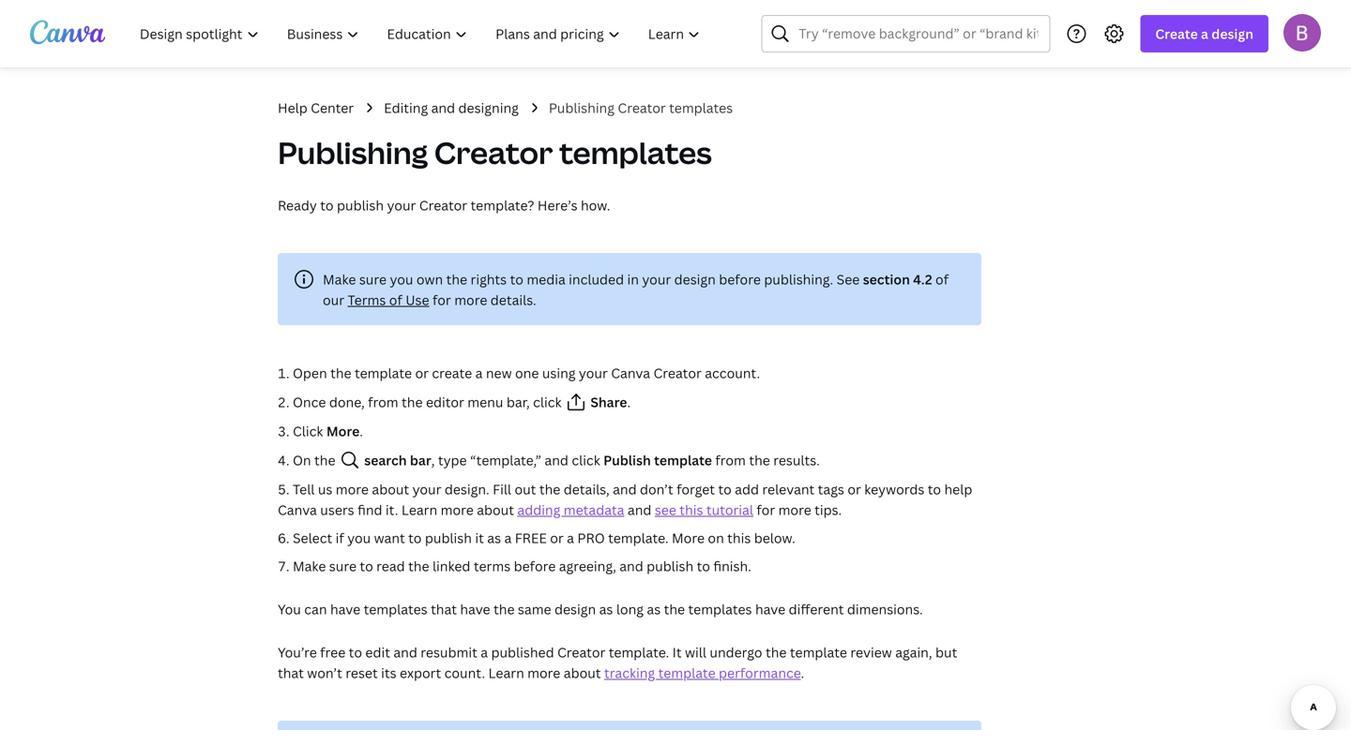 Task type: locate. For each thing, give the bounding box(es) containing it.
count.
[[444, 665, 485, 683]]

and up details,
[[545, 452, 569, 470]]

0 horizontal spatial about
[[372, 481, 409, 499]]

find
[[358, 502, 382, 519]]

before down free
[[514, 558, 556, 576]]

the up performance
[[766, 644, 787, 662]]

share
[[587, 394, 627, 411]]

of
[[936, 271, 949, 289], [389, 291, 402, 309]]

performance
[[719, 665, 801, 683]]

1 vertical spatial about
[[477, 502, 514, 519]]

have left different
[[755, 601, 786, 619]]

or right free
[[550, 530, 564, 548]]

this down "forget"
[[680, 502, 703, 519]]

tutorial
[[706, 502, 753, 519]]

creator inside the you're free to edit and resubmit a published creator template. it will undergo the template review again, but that won't reset its export count. learn more about
[[557, 644, 606, 662]]

1 horizontal spatial about
[[477, 502, 514, 519]]

about inside the you're free to edit and resubmit a published creator template. it will undergo the template review again, but that won't reset its export count. learn more about
[[564, 665, 601, 683]]

about up it.
[[372, 481, 409, 499]]

details,
[[564, 481, 610, 499]]

template. up tracking
[[609, 644, 669, 662]]

2 vertical spatial design
[[555, 601, 596, 619]]

. down different
[[801, 665, 804, 683]]

a inside the you're free to edit and resubmit a published creator template. it will undergo the template review again, but that won't reset its export count. learn more about
[[481, 644, 488, 662]]

before left publishing.
[[719, 271, 761, 289]]

1 horizontal spatial you
[[390, 271, 413, 289]]

0 vertical spatial about
[[372, 481, 409, 499]]

template down will
[[658, 665, 716, 683]]

and up export
[[394, 644, 417, 662]]

as
[[487, 530, 501, 548], [599, 601, 613, 619], [647, 601, 661, 619]]

more
[[454, 291, 487, 309], [336, 481, 369, 499], [441, 502, 474, 519], [778, 502, 811, 519], [527, 665, 561, 683]]

as right the it
[[487, 530, 501, 548]]

select if you want to publish it as a free or a pro template. more on this below.
[[293, 530, 795, 548]]

from right "done,"
[[368, 394, 398, 411]]

the up "add"
[[749, 452, 770, 470]]

of left use
[[389, 291, 402, 309]]

template
[[355, 365, 412, 382], [654, 452, 712, 470], [790, 644, 847, 662], [658, 665, 716, 683]]

for
[[433, 291, 451, 309], [757, 502, 775, 519]]

and down , type "template," and click publish template from the results.
[[613, 481, 637, 499]]

template inside the you're free to edit and resubmit a published creator template. it will undergo the template review again, but that won't reset its export count. learn more about
[[790, 644, 847, 662]]

0 horizontal spatial sure
[[329, 558, 357, 576]]

0 horizontal spatial of
[[389, 291, 402, 309]]

. down "done,"
[[360, 423, 363, 441]]

this right on
[[727, 530, 751, 548]]

0 vertical spatial canva
[[611, 365, 650, 382]]

template?
[[471, 197, 534, 214]]

you right if
[[347, 530, 371, 548]]

0 horizontal spatial .
[[360, 423, 363, 441]]

0 vertical spatial or
[[415, 365, 429, 382]]

adding metadata link
[[517, 502, 624, 519]]

2 vertical spatial about
[[564, 665, 601, 683]]

sure for to
[[329, 558, 357, 576]]

1 horizontal spatial have
[[460, 601, 490, 619]]

0 vertical spatial this
[[680, 502, 703, 519]]

0 horizontal spatial or
[[415, 365, 429, 382]]

1 horizontal spatial publishing
[[549, 99, 615, 117]]

0 horizontal spatial for
[[433, 291, 451, 309]]

the right on on the left bottom
[[314, 452, 335, 470]]

more inside the you're free to edit and resubmit a published creator template. it will undergo the template review again, but that won't reset its export count. learn more about
[[527, 665, 561, 683]]

you can have templates that have the same design as long as the templates have different dimensions.
[[278, 601, 923, 619]]

that down 'you're' at the left
[[278, 665, 304, 683]]

1 horizontal spatial for
[[757, 502, 775, 519]]

edit
[[365, 644, 390, 662]]

1 vertical spatial or
[[848, 481, 861, 499]]

publishing
[[549, 99, 615, 117], [278, 132, 428, 173]]

us
[[318, 481, 333, 499]]

0 vertical spatial before
[[719, 271, 761, 289]]

or up "once done, from the editor menu bar, click"
[[415, 365, 429, 382]]

1 horizontal spatial sure
[[359, 271, 387, 289]]

3 have from the left
[[755, 601, 786, 619]]

finish.
[[713, 558, 751, 576]]

publishing down the center
[[278, 132, 428, 173]]

0 horizontal spatial click
[[533, 394, 562, 411]]

have right can
[[330, 601, 360, 619]]

publishing creator templates
[[549, 99, 733, 117], [278, 132, 712, 173]]

to up reset
[[349, 644, 362, 662]]

learn down published
[[488, 665, 524, 683]]

1 horizontal spatial or
[[550, 530, 564, 548]]

from up "add"
[[715, 452, 746, 470]]

make up our
[[323, 271, 356, 289]]

learn inside tell us more about your design. fill out the details, and don't forget to add relevant tags or keywords to help canva users find it. learn more about
[[402, 502, 437, 519]]

1 vertical spatial .
[[360, 423, 363, 441]]

once done, from the editor menu bar, click
[[293, 394, 565, 411]]

publish up linked
[[425, 530, 472, 548]]

,
[[431, 452, 435, 470]]

0 horizontal spatial that
[[278, 665, 304, 683]]

1 vertical spatial design
[[674, 271, 716, 289]]

your inside tell us more about your design. fill out the details, and don't forget to add relevant tags or keywords to help canva users find it. learn more about
[[412, 481, 441, 499]]

2 horizontal spatial about
[[564, 665, 601, 683]]

template down different
[[790, 644, 847, 662]]

click up details,
[[572, 452, 600, 470]]

more left on
[[672, 530, 705, 548]]

0 vertical spatial more
[[326, 423, 360, 441]]

help center link
[[278, 98, 354, 118]]

2 template. from the top
[[609, 644, 669, 662]]

fill
[[493, 481, 511, 499]]

publish right ready
[[337, 197, 384, 214]]

and inside tell us more about your design. fill out the details, and don't forget to add relevant tags or keywords to help canva users find it. learn more about
[[613, 481, 637, 499]]

open the template or create a new one using your canva creator account.
[[293, 365, 760, 382]]

0 vertical spatial for
[[433, 291, 451, 309]]

1 vertical spatial publishing creator templates
[[278, 132, 712, 173]]

menu
[[468, 394, 503, 411]]

have down the terms
[[460, 601, 490, 619]]

1 vertical spatial make
[[293, 558, 326, 576]]

0 horizontal spatial publish
[[337, 197, 384, 214]]

bar
[[410, 452, 431, 470]]

terms
[[474, 558, 511, 576]]

as left the long
[[599, 601, 613, 619]]

template up "done,"
[[355, 365, 412, 382]]

for down "add"
[[757, 502, 775, 519]]

you for if
[[347, 530, 371, 548]]

1 vertical spatial this
[[727, 530, 751, 548]]

to inside the you're free to edit and resubmit a published creator template. it will undergo the template review again, but that won't reset its export count. learn more about
[[349, 644, 362, 662]]

0 horizontal spatial publishing
[[278, 132, 428, 173]]

using
[[542, 365, 576, 382]]

0 horizontal spatial this
[[680, 502, 703, 519]]

that
[[431, 601, 457, 619], [278, 665, 304, 683]]

add
[[735, 481, 759, 499]]

2 horizontal spatial or
[[848, 481, 861, 499]]

adding metadata and see this tutorial for more tips.
[[517, 502, 842, 519]]

publish
[[337, 197, 384, 214], [425, 530, 472, 548], [647, 558, 694, 576]]

help
[[944, 481, 972, 499]]

tell
[[293, 481, 315, 499]]

one
[[515, 365, 539, 382]]

1 vertical spatial of
[[389, 291, 402, 309]]

1 vertical spatial from
[[715, 452, 746, 470]]

of inside of our
[[936, 271, 949, 289]]

0 vertical spatial make
[[323, 271, 356, 289]]

0 vertical spatial publishing
[[549, 99, 615, 117]]

the up it
[[664, 601, 685, 619]]

0 vertical spatial you
[[390, 271, 413, 289]]

learn right it.
[[402, 502, 437, 519]]

1 vertical spatial template.
[[609, 644, 669, 662]]

review
[[850, 644, 892, 662]]

and inside the you're free to edit and resubmit a published creator template. it will undergo the template review again, but that won't reset its export count. learn more about
[[394, 644, 417, 662]]

or right the tags
[[848, 481, 861, 499]]

learn
[[402, 502, 437, 519], [488, 665, 524, 683]]

that inside the you're free to edit and resubmit a published creator template. it will undergo the template review again, but that won't reset its export count. learn more about
[[278, 665, 304, 683]]

a right create
[[1201, 25, 1209, 43]]

click more .
[[293, 423, 363, 441]]

Try "remove background" or "brand kit" search field
[[799, 16, 1038, 52]]

on
[[708, 530, 724, 548]]

0 horizontal spatial you
[[347, 530, 371, 548]]

0 vertical spatial .
[[627, 394, 631, 411]]

1 vertical spatial learn
[[488, 665, 524, 683]]

sure down if
[[329, 558, 357, 576]]

2 vertical spatial .
[[801, 665, 804, 683]]

1 horizontal spatial of
[[936, 271, 949, 289]]

for down own
[[433, 291, 451, 309]]

0 vertical spatial design
[[1212, 25, 1254, 43]]

0 horizontal spatial design
[[555, 601, 596, 619]]

canva down the tell
[[278, 502, 317, 519]]

2 vertical spatial or
[[550, 530, 564, 548]]

you
[[390, 271, 413, 289], [347, 530, 371, 548]]

1 horizontal spatial publish
[[425, 530, 472, 548]]

click right bar,
[[533, 394, 562, 411]]

make down select
[[293, 558, 326, 576]]

about down fill
[[477, 502, 514, 519]]

design right the in
[[674, 271, 716, 289]]

canva up share
[[611, 365, 650, 382]]

agreeing,
[[559, 558, 616, 576]]

the up adding at the bottom left
[[539, 481, 560, 499]]

0 vertical spatial template.
[[608, 530, 669, 548]]

make
[[323, 271, 356, 289], [293, 558, 326, 576]]

of right 4.2
[[936, 271, 949, 289]]

more down published
[[527, 665, 561, 683]]

1 vertical spatial canva
[[278, 502, 317, 519]]

2 horizontal spatial design
[[1212, 25, 1254, 43]]

0 horizontal spatial have
[[330, 601, 360, 619]]

on
[[293, 452, 311, 470]]

adding
[[517, 502, 561, 519]]

0 horizontal spatial canva
[[278, 502, 317, 519]]

publishing right the designing
[[549, 99, 615, 117]]

0 vertical spatial of
[[936, 271, 949, 289]]

design right "same"
[[555, 601, 596, 619]]

1 horizontal spatial canva
[[611, 365, 650, 382]]

template. down see
[[608, 530, 669, 548]]

resubmit
[[421, 644, 477, 662]]

as right the long
[[647, 601, 661, 619]]

export
[[400, 665, 441, 683]]

our
[[323, 291, 344, 309]]

1 vertical spatial sure
[[329, 558, 357, 576]]

. up the publish
[[627, 394, 631, 411]]

1 horizontal spatial design
[[674, 271, 716, 289]]

to left help
[[928, 481, 941, 499]]

the
[[446, 271, 467, 289], [330, 365, 351, 382], [402, 394, 423, 411], [314, 452, 335, 470], [749, 452, 770, 470], [539, 481, 560, 499], [408, 558, 429, 576], [494, 601, 515, 619], [664, 601, 685, 619], [766, 644, 787, 662]]

.
[[627, 394, 631, 411], [360, 423, 363, 441], [801, 665, 804, 683]]

rights
[[471, 271, 507, 289]]

will
[[685, 644, 707, 662]]

metadata
[[564, 502, 624, 519]]

0 vertical spatial publish
[[337, 197, 384, 214]]

0 vertical spatial sure
[[359, 271, 387, 289]]

have
[[330, 601, 360, 619], [460, 601, 490, 619], [755, 601, 786, 619]]

1 horizontal spatial before
[[719, 271, 761, 289]]

2 horizontal spatial publish
[[647, 558, 694, 576]]

bob builder image
[[1284, 14, 1321, 51]]

more down "done,"
[[326, 423, 360, 441]]

select
[[293, 530, 332, 548]]

help center
[[278, 99, 354, 117]]

1 vertical spatial that
[[278, 665, 304, 683]]

published
[[491, 644, 554, 662]]

about left tracking
[[564, 665, 601, 683]]

1 have from the left
[[330, 601, 360, 619]]

that up resubmit
[[431, 601, 457, 619]]

1 vertical spatial you
[[347, 530, 371, 548]]

out
[[515, 481, 536, 499]]

your
[[387, 197, 416, 214], [642, 271, 671, 289], [579, 365, 608, 382], [412, 481, 441, 499]]

sure up terms
[[359, 271, 387, 289]]

publish down see
[[647, 558, 694, 576]]

the left "same"
[[494, 601, 515, 619]]

1 horizontal spatial click
[[572, 452, 600, 470]]

a left free
[[504, 530, 512, 548]]

the up "done,"
[[330, 365, 351, 382]]

more down design.
[[441, 502, 474, 519]]

0 horizontal spatial before
[[514, 558, 556, 576]]

you up terms of use link on the top of page
[[390, 271, 413, 289]]

or inside tell us more about your design. fill out the details, and don't forget to add relevant tags or keywords to help canva users find it. learn more about
[[848, 481, 861, 499]]

a up count.
[[481, 644, 488, 662]]

undergo
[[710, 644, 762, 662]]

0 horizontal spatial learn
[[402, 502, 437, 519]]

see this tutorial link
[[655, 502, 753, 519]]

design right create
[[1212, 25, 1254, 43]]

0 vertical spatial learn
[[402, 502, 437, 519]]

template.
[[608, 530, 669, 548], [609, 644, 669, 662]]

1 horizontal spatial more
[[672, 530, 705, 548]]

1 horizontal spatial that
[[431, 601, 457, 619]]

2 horizontal spatial have
[[755, 601, 786, 619]]

1 vertical spatial publishing
[[278, 132, 428, 173]]

0 horizontal spatial from
[[368, 394, 398, 411]]

1 horizontal spatial learn
[[488, 665, 524, 683]]

1 vertical spatial before
[[514, 558, 556, 576]]

terms
[[348, 291, 386, 309]]



Task type: describe. For each thing, give the bounding box(es) containing it.
top level navigation element
[[128, 15, 716, 53]]

0 vertical spatial publishing creator templates
[[549, 99, 733, 117]]

template up "forget"
[[654, 452, 712, 470]]

designing
[[458, 99, 519, 117]]

see
[[655, 502, 676, 519]]

ready to publish your creator template? here's how.
[[278, 197, 610, 214]]

the up terms of use for more details. on the left top of the page
[[446, 271, 467, 289]]

and left see
[[628, 502, 652, 519]]

more up users
[[336, 481, 369, 499]]

you
[[278, 601, 301, 619]]

you for sure
[[390, 271, 413, 289]]

here's
[[538, 197, 578, 214]]

, type "template," and click publish template from the results.
[[431, 452, 820, 470]]

make sure you own the rights to media included in your design before publishing. see section 4.2
[[323, 271, 932, 289]]

of our
[[323, 271, 949, 309]]

2 have from the left
[[460, 601, 490, 619]]

the inside tell us more about your design. fill out the details, and don't forget to add relevant tags or keywords to help canva users find it. learn more about
[[539, 481, 560, 499]]

publish
[[603, 452, 651, 470]]

1 horizontal spatial as
[[599, 601, 613, 619]]

different
[[789, 601, 844, 619]]

again,
[[895, 644, 932, 662]]

click
[[293, 423, 323, 441]]

1 horizontal spatial .
[[627, 394, 631, 411]]

the inside the you're free to edit and resubmit a published creator template. it will undergo the template review again, but that won't reset its export count. learn more about
[[766, 644, 787, 662]]

done,
[[329, 394, 365, 411]]

editing
[[384, 99, 428, 117]]

template. inside the you're free to edit and resubmit a published creator template. it will undergo the template review again, but that won't reset its export count. learn more about
[[609, 644, 669, 662]]

type
[[438, 452, 467, 470]]

see
[[837, 271, 860, 289]]

0 vertical spatial from
[[368, 394, 398, 411]]

learn inside the you're free to edit and resubmit a published creator template. it will undergo the template review again, but that won't reset its export count. learn more about
[[488, 665, 524, 683]]

linked
[[433, 558, 470, 576]]

don't
[[640, 481, 673, 499]]

0 vertical spatial that
[[431, 601, 457, 619]]

2 horizontal spatial as
[[647, 601, 661, 619]]

how.
[[581, 197, 610, 214]]

to right want
[[408, 530, 422, 548]]

make for make sure you own the rights to media included in your design before publishing. see section 4.2
[[323, 271, 356, 289]]

and up the long
[[619, 558, 643, 576]]

tell us more about your design. fill out the details, and don't forget to add relevant tags or keywords to help canva users find it. learn more about
[[278, 481, 972, 519]]

the left editor
[[402, 394, 423, 411]]

want
[[374, 530, 405, 548]]

pro
[[577, 530, 605, 548]]

0 horizontal spatial as
[[487, 530, 501, 548]]

1 template. from the top
[[608, 530, 669, 548]]

0 horizontal spatial more
[[326, 423, 360, 441]]

2 horizontal spatial .
[[801, 665, 804, 683]]

to left finish.
[[697, 558, 710, 576]]

editor
[[426, 394, 464, 411]]

canva inside tell us more about your design. fill out the details, and don't forget to add relevant tags or keywords to help canva users find it. learn more about
[[278, 502, 317, 519]]

search bar
[[361, 452, 431, 470]]

ready
[[278, 197, 317, 214]]

to right ready
[[320, 197, 334, 214]]

section
[[863, 271, 910, 289]]

tracking template performance .
[[604, 665, 804, 683]]

design.
[[445, 481, 490, 499]]

free
[[320, 644, 346, 662]]

editing and designing
[[384, 99, 519, 117]]

1 vertical spatial for
[[757, 502, 775, 519]]

reset
[[346, 665, 378, 683]]

it
[[672, 644, 682, 662]]

same
[[518, 601, 551, 619]]

search
[[364, 452, 407, 470]]

once
[[293, 394, 326, 411]]

relevant
[[762, 481, 815, 499]]

"template,"
[[470, 452, 541, 470]]

forget
[[677, 481, 715, 499]]

sure for you
[[359, 271, 387, 289]]

create
[[1155, 25, 1198, 43]]

1 vertical spatial publish
[[425, 530, 472, 548]]

free
[[515, 530, 547, 548]]

2 vertical spatial publish
[[647, 558, 694, 576]]

0 vertical spatial click
[[533, 394, 562, 411]]

editing and designing link
[[384, 98, 519, 118]]

more down relevant
[[778, 502, 811, 519]]

terms of use link
[[348, 291, 429, 309]]

in
[[627, 271, 639, 289]]

1 horizontal spatial from
[[715, 452, 746, 470]]

bar,
[[507, 394, 530, 411]]

create
[[432, 365, 472, 382]]

account.
[[705, 365, 760, 382]]

on the
[[293, 452, 339, 470]]

create a design
[[1155, 25, 1254, 43]]

below.
[[754, 530, 795, 548]]

you're free to edit and resubmit a published creator template. it will undergo the template review again, but that won't reset its export count. learn more about
[[278, 644, 957, 683]]

long
[[616, 601, 644, 619]]

design inside dropdown button
[[1212, 25, 1254, 43]]

to up tutorial
[[718, 481, 732, 499]]

the right 'read'
[[408, 558, 429, 576]]

open
[[293, 365, 327, 382]]

center
[[311, 99, 354, 117]]

tags
[[818, 481, 844, 499]]

included
[[569, 271, 624, 289]]

a left new
[[475, 365, 483, 382]]

read
[[376, 558, 405, 576]]

1 horizontal spatial this
[[727, 530, 751, 548]]

you're
[[278, 644, 317, 662]]

new
[[486, 365, 512, 382]]

make for make sure to read the linked terms before agreeing, and publish to finish.
[[293, 558, 326, 576]]

1 vertical spatial click
[[572, 452, 600, 470]]

it.
[[386, 502, 398, 519]]

to left 'read'
[[360, 558, 373, 576]]

create a design button
[[1140, 15, 1269, 53]]

a left pro at left
[[567, 530, 574, 548]]

a inside create a design dropdown button
[[1201, 25, 1209, 43]]

if
[[336, 530, 344, 548]]

it
[[475, 530, 484, 548]]

won't
[[307, 665, 342, 683]]

more down rights
[[454, 291, 487, 309]]

terms of use for more details.
[[348, 291, 536, 309]]

and right editing
[[431, 99, 455, 117]]

media
[[527, 271, 566, 289]]

results.
[[773, 452, 820, 470]]

make sure to read the linked terms before agreeing, and publish to finish.
[[293, 558, 751, 576]]

own
[[417, 271, 443, 289]]

1 vertical spatial more
[[672, 530, 705, 548]]

publishing creator templates link
[[549, 98, 733, 118]]

its
[[381, 665, 397, 683]]

tips.
[[815, 502, 842, 519]]

4.2
[[913, 271, 932, 289]]

to up details.
[[510, 271, 523, 289]]



Task type: vqa. For each thing, say whether or not it's contained in the screenshot.
the bottommost search Search Field
no



